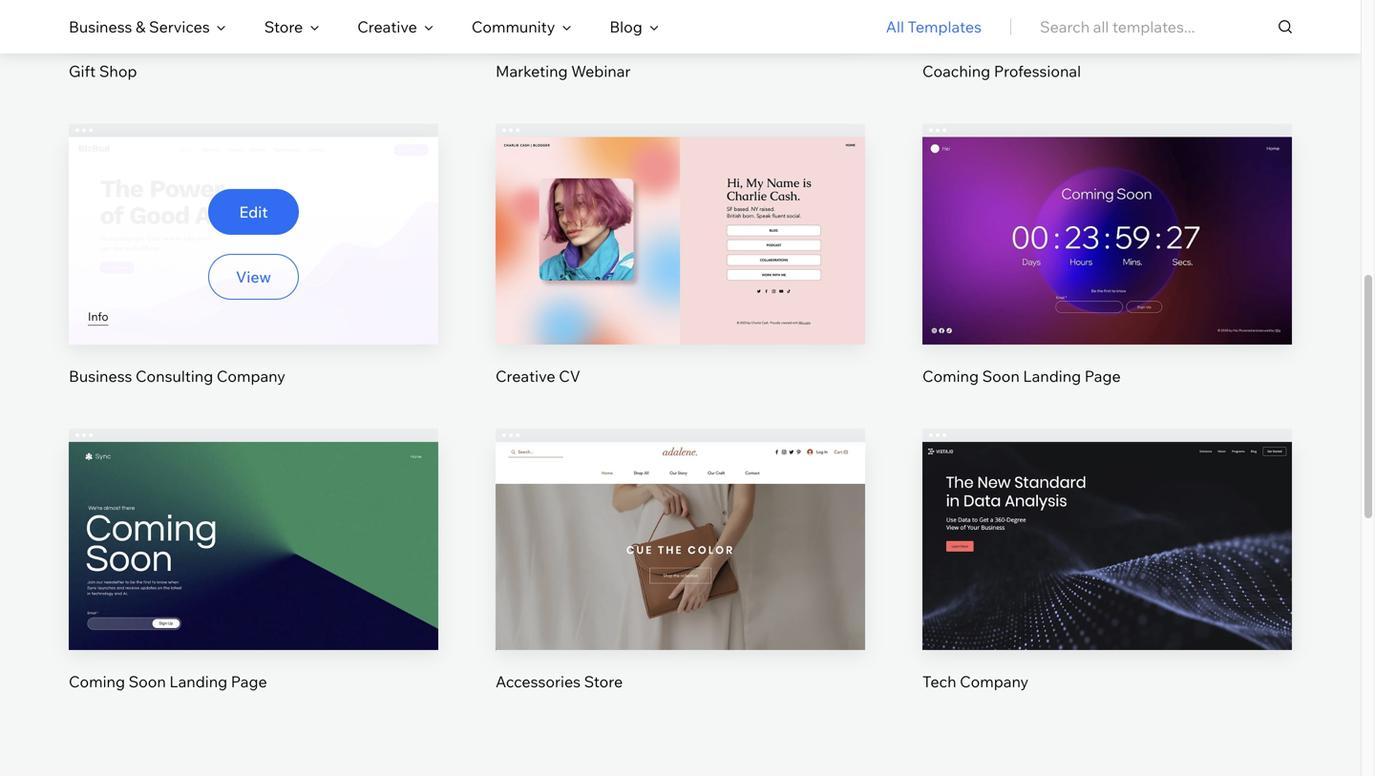 Task type: describe. For each thing, give the bounding box(es) containing it.
all website templates - creative cv image
[[496, 137, 865, 345]]

webinar
[[571, 61, 631, 81]]

1 vertical spatial coming soon landing page
[[69, 672, 267, 691]]

tech company group
[[923, 429, 1292, 692]]

coaching professional group
[[923, 0, 1292, 82]]

company inside "group"
[[217, 367, 285, 386]]

edit for all website templates - tech company "image"
[[1093, 508, 1122, 527]]

marketing webinar
[[496, 61, 631, 81]]

view for edit button in the the business consulting company "group"
[[236, 268, 271, 287]]

&
[[136, 17, 146, 36]]

accessories
[[496, 672, 581, 691]]

edit inside the business consulting company "group"
[[239, 203, 268, 222]]

shop
[[99, 61, 137, 81]]

all website templates - coaching professional image
[[923, 0, 1292, 40]]

coaching professional
[[923, 61, 1081, 81]]

accessories store group
[[496, 429, 865, 692]]

0 horizontal spatial coming soon landing page group
[[69, 429, 438, 692]]

all website templates - coming soon landing page image for leftmost coming soon landing page group
[[69, 442, 438, 650]]

view for edit button inside the tech company group
[[1090, 573, 1125, 592]]

categories. use the left and right arrow keys to navigate the menu element
[[0, 0, 1361, 53]]

creative for creative
[[357, 17, 417, 36]]

1 horizontal spatial soon
[[982, 367, 1020, 386]]

creative cv
[[496, 367, 580, 386]]

coaching
[[923, 61, 991, 81]]

0 vertical spatial landing
[[1023, 367, 1081, 386]]

0 vertical spatial coming soon landing page group
[[923, 124, 1292, 387]]

view button inside the business consulting company "group"
[[208, 254, 299, 300]]

edit for all website templates - coming soon landing page "image" for leftmost coming soon landing page group
[[239, 508, 268, 527]]

marketing webinar group
[[496, 0, 865, 82]]

creative for creative cv
[[496, 367, 555, 386]]

all website templates - coming soon landing page image for the topmost coming soon landing page group
[[923, 137, 1292, 345]]

edit for all website templates - creative cv image at the top of page
[[666, 203, 695, 222]]

view for edit button in the creative cv group
[[663, 268, 698, 287]]

all
[[886, 17, 904, 36]]

gift shop
[[69, 61, 137, 81]]

edit button for view popup button inside the tech company group
[[1062, 495, 1153, 540]]

community
[[472, 17, 555, 36]]

all templates link
[[886, 1, 982, 53]]

business for business & services
[[69, 17, 132, 36]]

edit for all website templates - accessories store image
[[666, 508, 695, 527]]

all website templates - accessories store image
[[496, 442, 865, 650]]

view for edit button in the accessories store "group"
[[663, 573, 698, 592]]



Task type: locate. For each thing, give the bounding box(es) containing it.
1 vertical spatial coming soon landing page group
[[69, 429, 438, 692]]

edit button inside accessories store "group"
[[635, 495, 726, 540]]

1 business from the top
[[69, 17, 132, 36]]

2 business from the top
[[69, 367, 132, 386]]

edit button inside the business consulting company "group"
[[208, 189, 299, 235]]

company
[[217, 367, 285, 386], [960, 672, 1029, 691]]

tech
[[923, 672, 956, 691]]

1 vertical spatial page
[[231, 672, 267, 691]]

1 vertical spatial business
[[69, 367, 132, 386]]

page
[[1085, 367, 1121, 386], [231, 672, 267, 691]]

store inside accessories store "group"
[[584, 672, 623, 691]]

edit button for view popup button within the creative cv group
[[635, 189, 726, 235]]

0 vertical spatial soon
[[982, 367, 1020, 386]]

0 horizontal spatial creative
[[357, 17, 417, 36]]

view inside tech company group
[[1090, 573, 1125, 592]]

view inside the creative cv group
[[663, 268, 698, 287]]

view
[[236, 268, 271, 287], [663, 268, 698, 287], [1090, 268, 1125, 287], [236, 573, 271, 592], [663, 573, 698, 592], [1090, 573, 1125, 592]]

company inside group
[[960, 672, 1029, 691]]

0 vertical spatial coming soon landing page
[[923, 367, 1121, 386]]

edit button for view popup button within the the business consulting company "group"
[[208, 189, 299, 235]]

marketing
[[496, 61, 568, 81]]

1 horizontal spatial all website templates - coming soon landing page image
[[923, 137, 1292, 345]]

business inside "group"
[[69, 367, 132, 386]]

view inside the business consulting company "group"
[[236, 268, 271, 287]]

0 horizontal spatial page
[[231, 672, 267, 691]]

1 vertical spatial coming
[[69, 672, 125, 691]]

creative inside categories by subject element
[[357, 17, 417, 36]]

all website templates - marketing webinar image
[[496, 0, 865, 40]]

1 vertical spatial creative
[[496, 367, 555, 386]]

consulting
[[136, 367, 213, 386]]

business consulting company group
[[69, 124, 438, 387]]

coming
[[923, 367, 979, 386], [69, 672, 125, 691]]

0 horizontal spatial company
[[217, 367, 285, 386]]

all website templates - coming soon landing page image
[[923, 137, 1292, 345], [69, 442, 438, 650]]

business for business consulting company
[[69, 367, 132, 386]]

categories by subject element
[[69, 1, 659, 53]]

0 vertical spatial store
[[264, 17, 303, 36]]

gift
[[69, 61, 96, 81]]

0 horizontal spatial landing
[[169, 672, 227, 691]]

0 horizontal spatial all website templates - coming soon landing page image
[[69, 442, 438, 650]]

coming soon landing page group
[[923, 124, 1292, 387], [69, 429, 438, 692]]

business & services
[[69, 17, 210, 36]]

all website templates - gift shop image
[[69, 0, 438, 40]]

1 horizontal spatial coming soon landing page group
[[923, 124, 1292, 387]]

1 horizontal spatial store
[[584, 672, 623, 691]]

edit inside accessories store "group"
[[666, 508, 695, 527]]

edit button inside the creative cv group
[[635, 189, 726, 235]]

0 vertical spatial all website templates - coming soon landing page image
[[923, 137, 1292, 345]]

view inside accessories store "group"
[[663, 573, 698, 592]]

1 vertical spatial landing
[[169, 672, 227, 691]]

creative cv group
[[496, 124, 865, 387]]

1 vertical spatial company
[[960, 672, 1029, 691]]

templates
[[908, 17, 982, 36]]

edit button
[[208, 189, 299, 235], [635, 189, 726, 235], [1062, 189, 1153, 235], [208, 495, 299, 540], [635, 495, 726, 540], [1062, 495, 1153, 540]]

coming soon landing page
[[923, 367, 1121, 386], [69, 672, 267, 691]]

professional
[[994, 61, 1081, 81]]

landing
[[1023, 367, 1081, 386], [169, 672, 227, 691]]

soon
[[982, 367, 1020, 386], [129, 672, 166, 691]]

0 horizontal spatial store
[[264, 17, 303, 36]]

store
[[264, 17, 303, 36], [584, 672, 623, 691]]

Search search field
[[1040, 0, 1292, 53]]

all templates
[[886, 17, 982, 36]]

1 vertical spatial store
[[584, 672, 623, 691]]

all website templates - business consulting company image
[[69, 137, 438, 345]]

business down the info button
[[69, 367, 132, 386]]

edit
[[239, 203, 268, 222], [666, 203, 695, 222], [1093, 203, 1122, 222], [239, 508, 268, 527], [666, 508, 695, 527], [1093, 508, 1122, 527]]

business left &
[[69, 17, 132, 36]]

store inside categories by subject element
[[264, 17, 303, 36]]

0 vertical spatial page
[[1085, 367, 1121, 386]]

company right tech
[[960, 672, 1029, 691]]

0 horizontal spatial coming soon landing page
[[69, 672, 267, 691]]

business
[[69, 17, 132, 36], [69, 367, 132, 386]]

company right consulting
[[217, 367, 285, 386]]

1 vertical spatial all website templates - coming soon landing page image
[[69, 442, 438, 650]]

creative
[[357, 17, 417, 36], [496, 367, 555, 386]]

edit for all website templates - coming soon landing page "image" for the topmost coming soon landing page group
[[1093, 203, 1122, 222]]

services
[[149, 17, 210, 36]]

1 vertical spatial soon
[[129, 672, 166, 691]]

business inside categories by subject element
[[69, 17, 132, 36]]

view button inside the creative cv group
[[635, 254, 726, 300]]

info
[[88, 309, 108, 324]]

view button
[[208, 254, 299, 300], [635, 254, 726, 300], [1062, 254, 1153, 300], [208, 560, 299, 605], [635, 560, 726, 605], [1062, 560, 1153, 605]]

0 vertical spatial company
[[217, 367, 285, 386]]

edit inside tech company group
[[1093, 508, 1122, 527]]

business consulting company
[[69, 367, 285, 386]]

0 vertical spatial coming
[[923, 367, 979, 386]]

0 horizontal spatial coming
[[69, 672, 125, 691]]

0 horizontal spatial soon
[[129, 672, 166, 691]]

edit button inside tech company group
[[1062, 495, 1153, 540]]

all website templates - tech company image
[[923, 442, 1292, 650]]

1 horizontal spatial creative
[[496, 367, 555, 386]]

0 vertical spatial creative
[[357, 17, 417, 36]]

blog
[[610, 17, 643, 36]]

1 horizontal spatial coming soon landing page
[[923, 367, 1121, 386]]

1 horizontal spatial page
[[1085, 367, 1121, 386]]

edit button for view popup button in accessories store "group"
[[635, 495, 726, 540]]

cv
[[559, 367, 580, 386]]

info button
[[88, 308, 108, 326]]

gift shop group
[[69, 0, 438, 82]]

accessories store
[[496, 672, 623, 691]]

1 horizontal spatial company
[[960, 672, 1029, 691]]

view button inside tech company group
[[1062, 560, 1153, 605]]

None search field
[[1040, 0, 1292, 53]]

view button inside accessories store "group"
[[635, 560, 726, 605]]

1 horizontal spatial landing
[[1023, 367, 1081, 386]]

tech company
[[923, 672, 1029, 691]]

0 vertical spatial business
[[69, 17, 132, 36]]

creative inside group
[[496, 367, 555, 386]]

1 horizontal spatial coming
[[923, 367, 979, 386]]

edit inside the creative cv group
[[666, 203, 695, 222]]



Task type: vqa. For each thing, say whether or not it's contained in the screenshot.
page associated with right "coming soon landing page" group
yes



